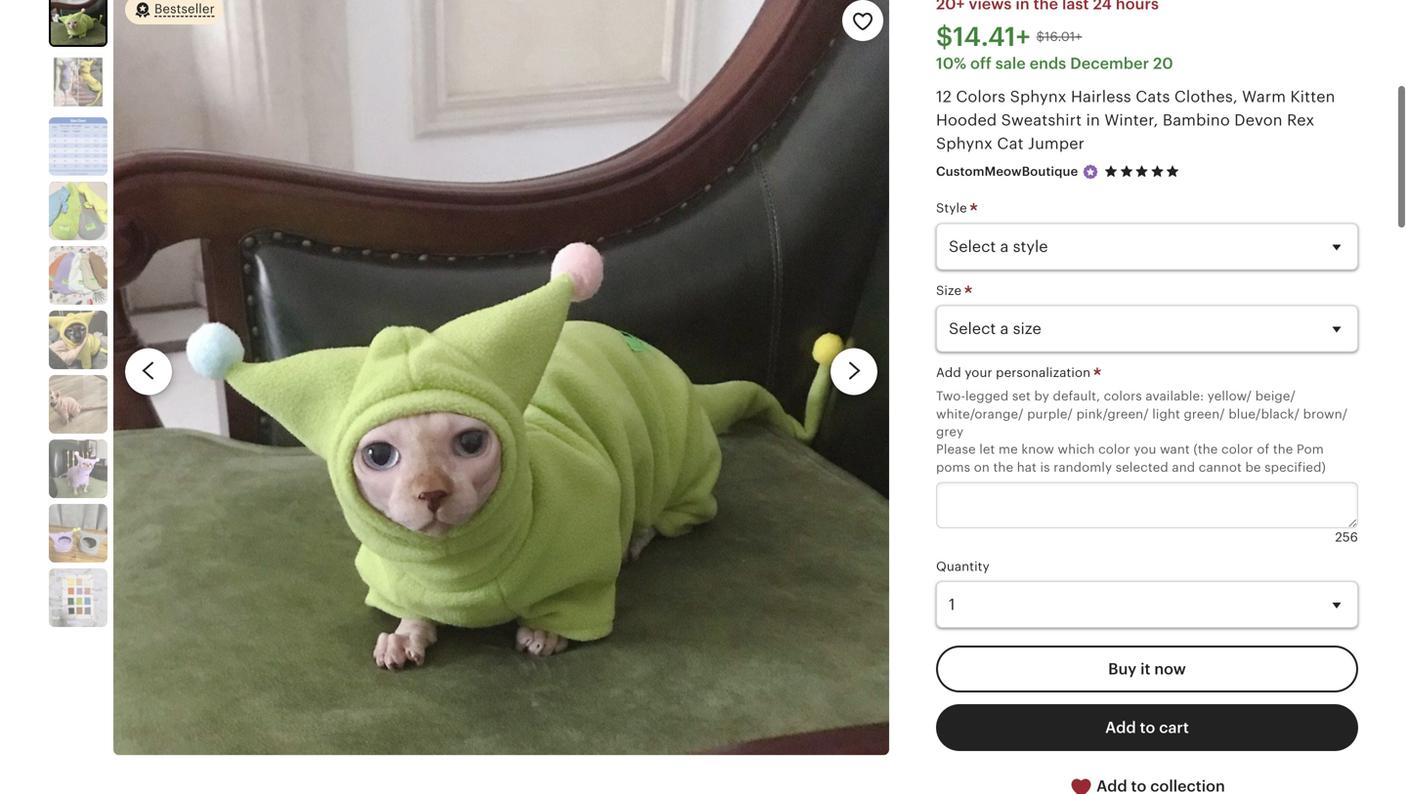 Task type: describe. For each thing, give the bounding box(es) containing it.
is
[[1041, 460, 1050, 475]]

you
[[1134, 443, 1157, 457]]

bestseller
[[154, 1, 215, 16]]

pom
[[1297, 443, 1324, 457]]

0 horizontal spatial sphynx
[[936, 135, 993, 153]]

by
[[1035, 389, 1050, 404]]

12
[[936, 88, 952, 106]]

quantity
[[936, 560, 990, 574]]

selected
[[1116, 460, 1169, 475]]

add your personalization
[[936, 366, 1095, 380]]

default,
[[1053, 389, 1101, 404]]

custommeowboutique
[[936, 164, 1078, 179]]

set
[[1013, 389, 1031, 404]]

1 12 colors sphynx hairless cats clothes warm kitten hooded image 1 image from the left
[[51, 0, 106, 45]]

to
[[1140, 720, 1156, 737]]

on
[[974, 460, 990, 475]]

know
[[1022, 443, 1055, 457]]

add for add to cart
[[1106, 720, 1137, 737]]

of
[[1257, 443, 1270, 457]]

(the
[[1194, 443, 1218, 457]]

10%
[[936, 55, 967, 72]]

and
[[1172, 460, 1196, 475]]

colors
[[956, 88, 1006, 106]]

personalization
[[996, 366, 1091, 380]]

$14.41+ $16.01+
[[936, 21, 1083, 52]]

hat
[[1017, 460, 1037, 475]]

me
[[999, 443, 1018, 457]]

256
[[1336, 530, 1359, 545]]

2 12 colors sphynx hairless cats clothes warm kitten hooded image 1 image from the left
[[113, 0, 890, 756]]

warm
[[1243, 88, 1287, 106]]

bestseller button
[[125, 0, 223, 25]]

12 colors sphynx hairless cats clothes warm kitten hooded image 9 image
[[49, 504, 108, 563]]

buy it now button
[[936, 646, 1359, 693]]

brown/
[[1304, 407, 1348, 422]]

12 colors sphynx hairless cats clothes, warm kitten hooded sweatshirt in winter,  bambino devon rex sphynx cat jumper
[[936, 88, 1336, 153]]

let
[[980, 443, 996, 457]]

hairless
[[1071, 88, 1132, 106]]

randomly
[[1054, 460, 1113, 475]]

want
[[1160, 443, 1190, 457]]

off
[[971, 55, 992, 72]]

cannot
[[1199, 460, 1242, 475]]

available:
[[1146, 389, 1205, 404]]

12 colors sphynx hairless cats clothes warm kitten hooded image 10 image
[[49, 569, 108, 628]]

custommeowboutique link
[[936, 164, 1078, 179]]

specified)
[[1265, 460, 1326, 475]]

light
[[1153, 407, 1181, 422]]

10% off sale ends december 20
[[936, 55, 1174, 72]]

12 colors sphynx hairless cats clothes warm kitten hooded image 5 image
[[49, 246, 108, 305]]

sweatshirt
[[1002, 111, 1082, 129]]

cat
[[997, 135, 1024, 153]]

beige/
[[1256, 389, 1296, 404]]

purple/
[[1028, 407, 1073, 422]]



Task type: vqa. For each thing, say whether or not it's contained in the screenshot.
third | from the left
no



Task type: locate. For each thing, give the bounding box(es) containing it.
winter,
[[1105, 111, 1159, 129]]

your
[[965, 366, 993, 380]]

the
[[1274, 443, 1294, 457], [994, 460, 1014, 475]]

12 colors sphynx hairless cats clothes warm kitten hooded image 8 image
[[49, 440, 108, 498]]

yellow/
[[1208, 389, 1252, 404]]

in
[[1087, 111, 1101, 129]]

1 horizontal spatial the
[[1274, 443, 1294, 457]]

20
[[1153, 55, 1174, 72]]

blue/black/
[[1229, 407, 1300, 422]]

12 colors sphynx hairless cats clothes warm kitten hooded image 3 image
[[49, 117, 108, 176]]

clothes,
[[1175, 88, 1238, 106]]

grey
[[936, 425, 964, 439]]

12 colors sphynx hairless cats clothes warm kitten hooded image 1 image
[[51, 0, 106, 45], [113, 0, 890, 756]]

1 vertical spatial add
[[1106, 720, 1137, 737]]

two-
[[936, 389, 966, 404]]

0 vertical spatial the
[[1274, 443, 1294, 457]]

be
[[1246, 460, 1262, 475]]

the right of
[[1274, 443, 1294, 457]]

sphynx
[[1010, 88, 1067, 106], [936, 135, 993, 153]]

color left you
[[1099, 443, 1131, 457]]

2 color from the left
[[1222, 443, 1254, 457]]

12 colors sphynx hairless cats clothes warm kitten hooded image 4 image
[[49, 182, 108, 240]]

color up "be"
[[1222, 443, 1254, 457]]

two-legged set by default, colors available: yellow/ beige/ white/orange/ purple/ pink/green/ light green/ blue/black/ brown/ grey please let me know which color you want (the color of the pom poms on the hat is randomly selected and cannot be specified)
[[936, 389, 1348, 475]]

Add your personalization text field
[[936, 483, 1359, 529]]

hooded
[[936, 111, 997, 129]]

which
[[1058, 443, 1095, 457]]

kitten
[[1291, 88, 1336, 106]]

sphynx down hooded
[[936, 135, 993, 153]]

poms
[[936, 460, 971, 475]]

cats
[[1136, 88, 1171, 106]]

1 vertical spatial the
[[994, 460, 1014, 475]]

0 vertical spatial sphynx
[[1010, 88, 1067, 106]]

0 horizontal spatial the
[[994, 460, 1014, 475]]

$14.41+
[[936, 21, 1031, 52]]

cart
[[1160, 720, 1190, 737]]

1 horizontal spatial sphynx
[[1010, 88, 1067, 106]]

add for add your personalization
[[936, 366, 962, 380]]

white/orange/
[[936, 407, 1024, 422]]

buy
[[1109, 661, 1137, 679]]

style
[[936, 201, 971, 216]]

add to cart
[[1106, 720, 1190, 737]]

1 horizontal spatial 12 colors sphynx hairless cats clothes warm kitten hooded image 1 image
[[113, 0, 890, 756]]

it
[[1141, 661, 1151, 679]]

the down 'me' on the right bottom of the page
[[994, 460, 1014, 475]]

add up two-
[[936, 366, 962, 380]]

size
[[936, 283, 966, 298]]

bambino
[[1163, 111, 1231, 129]]

sale
[[996, 55, 1026, 72]]

devon
[[1235, 111, 1283, 129]]

1 color from the left
[[1099, 443, 1131, 457]]

12 colors sphynx hairless cats clothes warm kitten hooded image 2 image
[[49, 53, 108, 111]]

colors
[[1104, 389, 1142, 404]]

now
[[1155, 661, 1187, 679]]

color
[[1099, 443, 1131, 457], [1222, 443, 1254, 457]]

12 colors sphynx hairless cats clothes warm kitten hooded image 6 image
[[49, 311, 108, 369]]

$16.01+
[[1037, 29, 1083, 44]]

buy it now
[[1109, 661, 1187, 679]]

sphynx up "sweatshirt"
[[1010, 88, 1067, 106]]

jumper
[[1028, 135, 1085, 153]]

add left to
[[1106, 720, 1137, 737]]

legged
[[966, 389, 1009, 404]]

add to cart button
[[936, 705, 1359, 752]]

12 colors sphynx hairless cats clothes warm kitten hooded image 7 image
[[49, 375, 108, 434]]

0 horizontal spatial 12 colors sphynx hairless cats clothes warm kitten hooded image 1 image
[[51, 0, 106, 45]]

rex
[[1287, 111, 1315, 129]]

please
[[936, 443, 976, 457]]

0 horizontal spatial color
[[1099, 443, 1131, 457]]

1 horizontal spatial color
[[1222, 443, 1254, 457]]

star_seller image
[[1082, 163, 1100, 181]]

0 horizontal spatial add
[[936, 366, 962, 380]]

ends
[[1030, 55, 1067, 72]]

add
[[936, 366, 962, 380], [1106, 720, 1137, 737]]

green/
[[1184, 407, 1226, 422]]

1 vertical spatial sphynx
[[936, 135, 993, 153]]

add inside button
[[1106, 720, 1137, 737]]

1 horizontal spatial add
[[1106, 720, 1137, 737]]

0 vertical spatial add
[[936, 366, 962, 380]]

pink/green/
[[1077, 407, 1149, 422]]

december
[[1071, 55, 1150, 72]]



